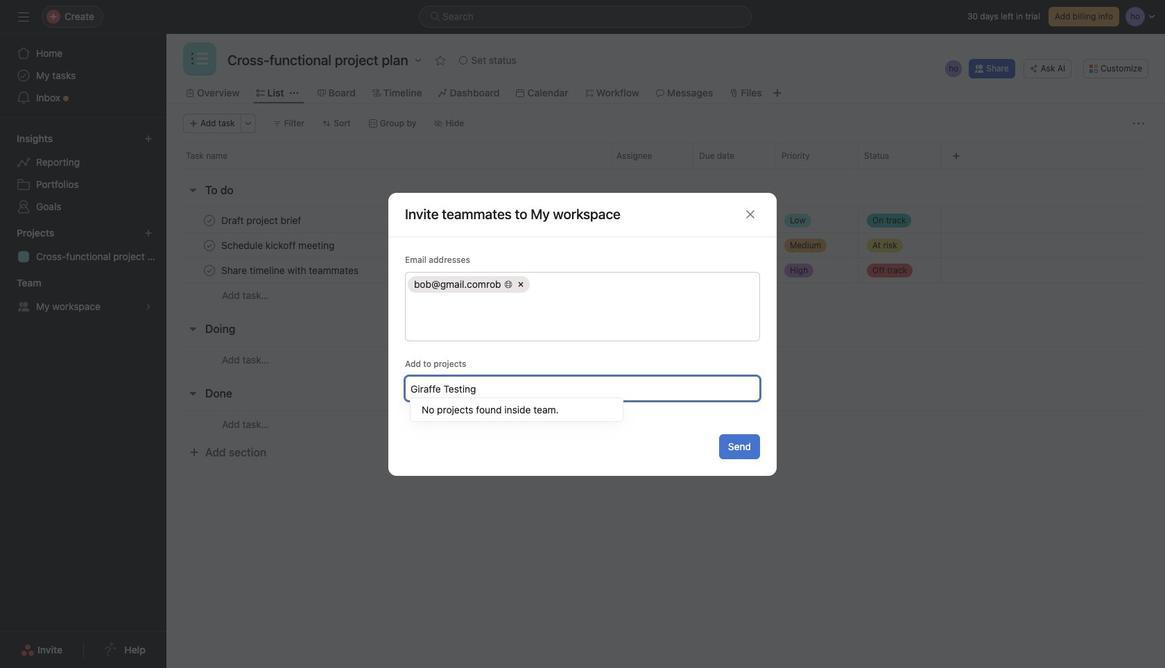 Task type: vqa. For each thing, say whether or not it's contained in the screenshot.
tasks to the bottom
no



Task type: describe. For each thing, give the bounding box(es) containing it.
mark complete image
[[201, 237, 218, 254]]

add field image
[[953, 152, 961, 160]]

mark complete image for task name text box in share timeline with teammates "cell"
[[201, 262, 218, 279]]

Task name text field
[[219, 213, 306, 227]]

list image
[[191, 51, 208, 67]]

2 cell from the left
[[532, 276, 756, 292]]

task name text field for mark complete option
[[219, 238, 339, 252]]

header to do tree grid
[[167, 207, 1166, 308]]

mark complete checkbox for draft project brief cell
[[201, 212, 218, 229]]

hide sidebar image
[[18, 11, 29, 22]]

schedule kickoff meeting cell
[[167, 232, 611, 258]]

add to starred image
[[435, 55, 446, 66]]



Task type: locate. For each thing, give the bounding box(es) containing it.
1 vertical spatial mark complete image
[[201, 262, 218, 279]]

mark complete checkbox inside draft project brief cell
[[201, 212, 218, 229]]

2 task name text field from the top
[[219, 263, 363, 277]]

0 vertical spatial mark complete checkbox
[[201, 212, 218, 229]]

mark complete checkbox inside share timeline with teammates "cell"
[[201, 262, 218, 279]]

mark complete image for task name text field
[[201, 212, 218, 229]]

draft project brief cell
[[167, 207, 611, 233]]

Task name text field
[[219, 238, 339, 252], [219, 263, 363, 277]]

collapse task list for this group image
[[187, 185, 198, 196]]

mark complete checkbox down mark complete image
[[201, 262, 218, 279]]

Enter one or more projects text field
[[411, 380, 753, 397]]

0 vertical spatial mark complete image
[[201, 212, 218, 229]]

mark complete image inside share timeline with teammates "cell"
[[201, 262, 218, 279]]

Mark complete checkbox
[[201, 212, 218, 229], [201, 262, 218, 279]]

1 mark complete image from the top
[[201, 212, 218, 229]]

1 vertical spatial task name text field
[[219, 263, 363, 277]]

0 vertical spatial task name text field
[[219, 238, 339, 252]]

teams element
[[0, 271, 167, 321]]

mark complete image down mark complete image
[[201, 262, 218, 279]]

projects element
[[0, 221, 167, 271]]

1 vertical spatial mark complete checkbox
[[201, 262, 218, 279]]

mark complete checkbox for share timeline with teammates "cell" on the top of page
[[201, 262, 218, 279]]

mark complete image up mark complete option
[[201, 212, 218, 229]]

1 cell from the left
[[408, 276, 530, 292]]

global element
[[0, 34, 167, 117]]

1 horizontal spatial cell
[[532, 276, 756, 292]]

1 task name text field from the top
[[219, 238, 339, 252]]

2 mark complete image from the top
[[201, 262, 218, 279]]

mark complete image
[[201, 212, 218, 229], [201, 262, 218, 279]]

collapse task list for this group image
[[187, 323, 198, 334], [187, 388, 198, 399]]

dialog
[[389, 193, 777, 476]]

close this dialog image
[[745, 209, 756, 220]]

Mark complete checkbox
[[201, 237, 218, 254]]

task name text field inside share timeline with teammates "cell"
[[219, 263, 363, 277]]

0 vertical spatial collapse task list for this group image
[[187, 323, 198, 334]]

0 horizontal spatial cell
[[408, 276, 530, 292]]

cell
[[408, 276, 530, 292], [532, 276, 756, 292]]

insights element
[[0, 126, 167, 221]]

mark complete image inside draft project brief cell
[[201, 212, 218, 229]]

share timeline with teammates cell
[[167, 257, 611, 283]]

task name text field for mark complete checkbox in the share timeline with teammates "cell"
[[219, 263, 363, 277]]

1 mark complete checkbox from the top
[[201, 212, 218, 229]]

list box
[[419, 6, 752, 28]]

mark complete checkbox up mark complete option
[[201, 212, 218, 229]]

2 collapse task list for this group image from the top
[[187, 388, 198, 399]]

1 vertical spatial collapse task list for this group image
[[187, 388, 198, 399]]

task name text field inside schedule kickoff meeting cell
[[219, 238, 339, 252]]

1 collapse task list for this group image from the top
[[187, 323, 198, 334]]

2 mark complete checkbox from the top
[[201, 262, 218, 279]]

row
[[167, 143, 1166, 169], [183, 168, 1149, 169], [167, 207, 1166, 233], [167, 232, 1166, 258], [167, 257, 1166, 283], [406, 272, 760, 296], [167, 282, 1166, 308], [167, 346, 1166, 373], [167, 411, 1166, 437]]



